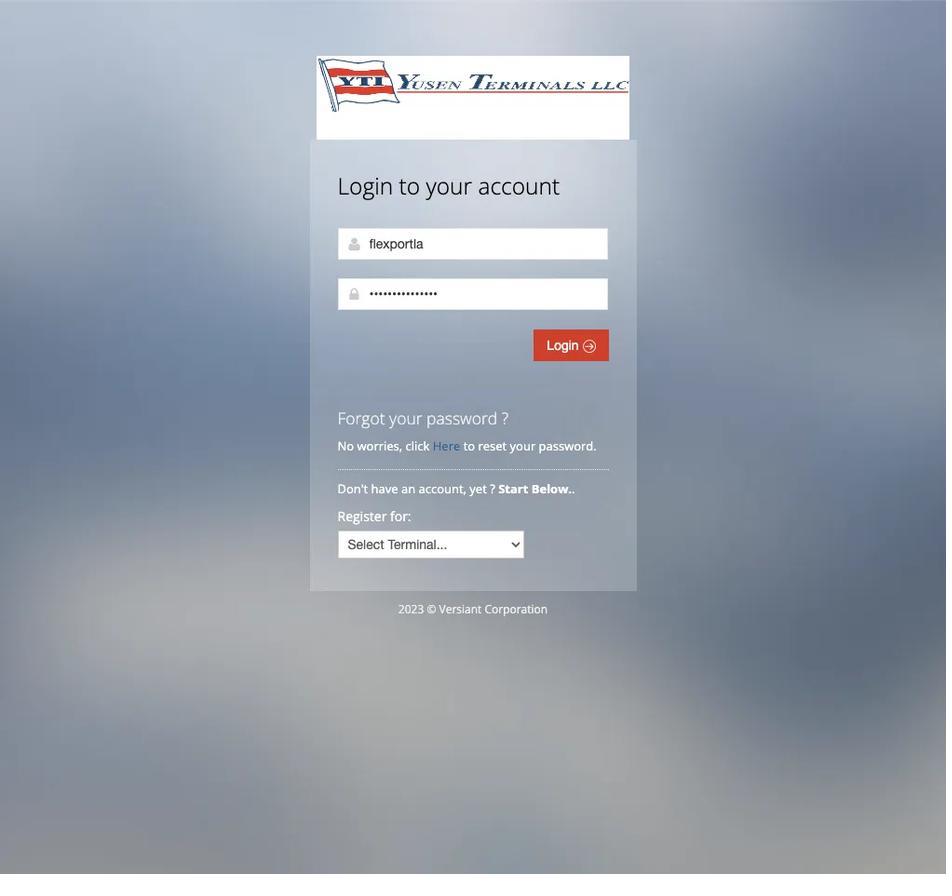 Task type: vqa. For each thing, say whether or not it's contained in the screenshot.
the to within Forgot your password ? No worries, click Here to reset your password.
no



Task type: locate. For each thing, give the bounding box(es) containing it.
login to your account
[[338, 170, 560, 201]]

? up reset on the bottom right
[[502, 407, 509, 429]]

here link
[[433, 438, 460, 455]]

your up username text field
[[426, 170, 472, 201]]

an
[[401, 481, 416, 497]]

your up the click
[[390, 407, 423, 429]]

register
[[338, 508, 387, 525]]

corporation
[[485, 602, 548, 618]]

login
[[338, 170, 393, 201], [547, 338, 583, 353]]

login inside 'button'
[[547, 338, 583, 353]]

to up username text field
[[399, 170, 420, 201]]

to
[[399, 170, 420, 201], [464, 438, 475, 455]]

Username text field
[[338, 228, 608, 260]]

1 vertical spatial to
[[464, 438, 475, 455]]

your right reset on the bottom right
[[510, 438, 536, 455]]

login button
[[534, 330, 609, 361]]

password.
[[539, 438, 597, 455]]

to right here
[[464, 438, 475, 455]]

your
[[426, 170, 472, 201], [390, 407, 423, 429], [510, 438, 536, 455]]

1 vertical spatial login
[[547, 338, 583, 353]]

1 horizontal spatial to
[[464, 438, 475, 455]]

1 vertical spatial your
[[390, 407, 423, 429]]

©
[[427, 602, 436, 618]]

Password password field
[[338, 279, 608, 310]]

reset
[[478, 438, 507, 455]]

register for:
[[338, 508, 411, 525]]

0 vertical spatial to
[[399, 170, 420, 201]]

yet
[[470, 481, 487, 497]]

? right yet
[[490, 481, 495, 497]]

2023
[[399, 602, 424, 618]]

0 horizontal spatial login
[[338, 170, 393, 201]]

2 vertical spatial your
[[510, 438, 536, 455]]

1 horizontal spatial your
[[426, 170, 472, 201]]

click
[[406, 438, 430, 455]]

.
[[572, 481, 575, 497]]

2 horizontal spatial your
[[510, 438, 536, 455]]

1 horizontal spatial login
[[547, 338, 583, 353]]

start
[[499, 481, 529, 497]]

?
[[502, 407, 509, 429], [490, 481, 495, 497]]

0 horizontal spatial ?
[[490, 481, 495, 497]]

1 horizontal spatial ?
[[502, 407, 509, 429]]

account,
[[419, 481, 467, 497]]

worries,
[[357, 438, 403, 455]]

account
[[478, 170, 560, 201]]

0 vertical spatial ?
[[502, 407, 509, 429]]

0 vertical spatial your
[[426, 170, 472, 201]]

0 vertical spatial login
[[338, 170, 393, 201]]



Task type: describe. For each thing, give the bounding box(es) containing it.
no
[[338, 438, 354, 455]]

login for login
[[547, 338, 583, 353]]

swapright image
[[583, 340, 596, 353]]

here
[[433, 438, 460, 455]]

1 vertical spatial ?
[[490, 481, 495, 497]]

0 horizontal spatial your
[[390, 407, 423, 429]]

don't have an account, yet ? start below. .
[[338, 481, 578, 497]]

login for login to your account
[[338, 170, 393, 201]]

password
[[427, 407, 498, 429]]

forgot
[[338, 407, 385, 429]]

? inside forgot your password ? no worries, click here to reset your password.
[[502, 407, 509, 429]]

have
[[371, 481, 398, 497]]

to inside forgot your password ? no worries, click here to reset your password.
[[464, 438, 475, 455]]

user image
[[347, 237, 362, 252]]

2023 © versiant corporation
[[399, 602, 548, 618]]

for:
[[390, 508, 411, 525]]

0 horizontal spatial to
[[399, 170, 420, 201]]

versiant
[[439, 602, 482, 618]]

below.
[[532, 481, 572, 497]]

forgot your password ? no worries, click here to reset your password.
[[338, 407, 597, 455]]

lock image
[[347, 287, 362, 302]]

don't
[[338, 481, 368, 497]]



